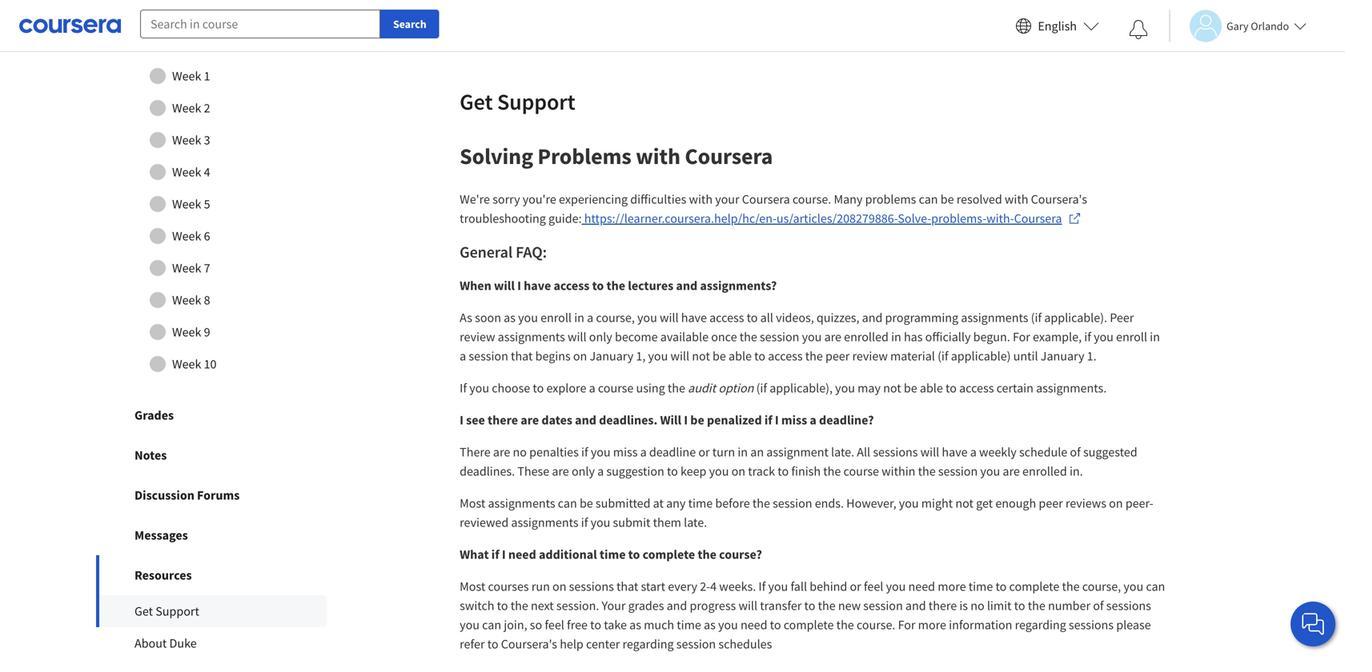 Task type: locate. For each thing, give the bounding box(es) containing it.
most inside the most assignments can be submitted at any time before the session ends. however, you might not get enough peer reviews on peer- reviewed assignments if you submit them late.
[[460, 496, 486, 512]]

review up may
[[853, 349, 888, 365]]

1 horizontal spatial of
[[1094, 598, 1104, 614]]

penalties
[[530, 445, 579, 461]]

are down quizzes,
[[825, 329, 842, 345]]

no right the is
[[971, 598, 985, 614]]

week for week 8
[[172, 292, 201, 308]]

can up additional
[[558, 496, 577, 512]]

0 horizontal spatial 4
[[204, 164, 210, 180]]

to down courses
[[497, 598, 508, 614]]

on left track
[[732, 464, 746, 480]]

1 vertical spatial (if
[[938, 349, 949, 365]]

0 horizontal spatial have
[[524, 278, 551, 294]]

feel right the behind
[[864, 579, 884, 595]]

0 vertical spatial of
[[1071, 445, 1081, 461]]

1 vertical spatial get support
[[135, 604, 199, 620]]

behind
[[810, 579, 848, 595]]

that inside most courses run on sessions that start every 2-4 weeks. if you fall behind or feel you need more time to complete the course, you can switch to the next session. your grades and progress will transfer to the new session and there is no limit to the number of sessions you can join, so feel free to take as much time as you need to complete the course. for more information regarding sessions please refer to coursera's help center regarding session schedules
[[617, 579, 639, 595]]

be right will
[[691, 413, 705, 429]]

0 horizontal spatial that
[[511, 349, 533, 365]]

2 vertical spatial need
[[741, 618, 768, 634]]

limit
[[988, 598, 1012, 614]]

0 vertical spatial that
[[511, 349, 533, 365]]

2 horizontal spatial have
[[942, 445, 968, 461]]

0 vertical spatial able
[[729, 349, 752, 365]]

as inside as soon as you enroll in a course, you will have access to all videos, quizzes, and programming assignments (if applicable). peer review assignments will only become available once the session you are enrolled in has officially begun. for example, if you enroll in a session that begins on january 1, you will not be able to access the peer review material (if applicable) until january 1.
[[504, 310, 516, 326]]

1 vertical spatial deadlines.
[[460, 464, 515, 480]]

difficulties
[[631, 192, 687, 208]]

will inside there are no penalties if you miss a deadline or turn in an assignment late. all sessions will have a weekly schedule of suggested deadlines. these are only a suggestion to keep you on track to finish the course within the session you are enrolled in.
[[921, 445, 940, 461]]

0 vertical spatial enrolled
[[844, 329, 889, 345]]

1 vertical spatial there
[[929, 598, 957, 614]]

support inside get support link
[[156, 604, 199, 620]]

enroll up begins
[[541, 310, 572, 326]]

to left lectures
[[592, 278, 604, 294]]

1 horizontal spatial review
[[853, 349, 888, 365]]

0 horizontal spatial course.
[[793, 192, 832, 208]]

support up solving
[[497, 88, 576, 116]]

1 horizontal spatial not
[[884, 381, 902, 397]]

courses
[[488, 579, 529, 595]]

or
[[699, 445, 710, 461], [850, 579, 862, 595]]

2 horizontal spatial complete
[[1010, 579, 1060, 595]]

with up with-
[[1005, 192, 1029, 208]]

1 vertical spatial coursera
[[742, 192, 790, 208]]

you left the "choose"
[[470, 381, 489, 397]]

(if
[[1031, 310, 1042, 326], [938, 349, 949, 365], [757, 381, 767, 397]]

1 vertical spatial miss
[[613, 445, 638, 461]]

2 vertical spatial have
[[942, 445, 968, 461]]

1 vertical spatial course,
[[1083, 579, 1122, 595]]

1 vertical spatial able
[[920, 381, 943, 397]]

problems
[[866, 192, 917, 208]]

of inside most courses run on sessions that start every 2-4 weeks. if you fall behind or feel you need more time to complete the course, you can switch to the next session. your grades and progress will transfer to the new session and there is no limit to the number of sessions you can join, so feel free to take as much time as you need to complete the course. for more information regarding sessions please refer to coursera's help center regarding session schedules
[[1094, 598, 1104, 614]]

as
[[504, 310, 516, 326], [630, 618, 642, 634], [704, 618, 716, 634]]

if inside the most assignments can be submitted at any time before the session ends. however, you might not get enough peer reviews on peer- reviewed assignments if you submit them late.
[[581, 515, 588, 531]]

on inside as soon as you enroll in a course, you will have access to all videos, quizzes, and programming assignments (if applicable). peer review assignments will only become available once the session you are enrolled in has officially begun. for example, if you enroll in a session that begins on january 1, you will not be able to access the peer review material (if applicable) until january 1.
[[573, 349, 587, 365]]

no up these
[[513, 445, 527, 461]]

week left 5
[[172, 196, 201, 212]]

gary
[[1227, 19, 1249, 33]]

to right limit
[[1015, 598, 1026, 614]]

sessions up the within
[[873, 445, 918, 461]]

enrolled inside there are no penalties if you miss a deadline or turn in an assignment late. all sessions will have a weekly schedule of suggested deadlines. these are only a suggestion to keep you on track to finish the course within the session you are enrolled in.
[[1023, 464, 1068, 480]]

not right may
[[884, 381, 902, 397]]

complete
[[643, 547, 695, 563], [1010, 579, 1060, 595], [784, 618, 834, 634]]

only inside there are no penalties if you miss a deadline or turn in an assignment late. all sessions will have a weekly schedule of suggested deadlines. these are only a suggestion to keep you on track to finish the course within the session you are enrolled in.
[[572, 464, 595, 480]]

regarding down number
[[1015, 618, 1067, 634]]

of right number
[[1094, 598, 1104, 614]]

when will i have access to the lectures and assignments?
[[460, 278, 777, 294]]

get support up solving
[[460, 88, 576, 116]]

reviews
[[1066, 496, 1107, 512]]

1 horizontal spatial able
[[920, 381, 943, 397]]

coursera left opens in a new tab image
[[1015, 211, 1063, 227]]

these
[[518, 464, 550, 480]]

english
[[1038, 18, 1077, 34]]

a down as
[[460, 349, 466, 365]]

1 horizontal spatial need
[[741, 618, 768, 634]]

1 vertical spatial review
[[853, 349, 888, 365]]

0 vertical spatial for
[[1013, 329, 1031, 345]]

run
[[532, 579, 550, 595]]

miss up assignment
[[782, 413, 808, 429]]

get up solving
[[460, 88, 493, 116]]

0 vertical spatial coursera
[[685, 142, 773, 170]]

2 horizontal spatial need
[[909, 579, 936, 595]]

if inside most courses run on sessions that start every 2-4 weeks. if you fall behind or feel you need more time to complete the course, you can switch to the next session. your grades and progress will transfer to the new session and there is no limit to the number of sessions you can join, so feel free to take as much time as you need to complete the course. for more information regarding sessions please refer to coursera's help center regarding session schedules
[[759, 579, 766, 595]]

coursera's
[[1031, 192, 1088, 208], [501, 637, 558, 653]]

support up the duke
[[156, 604, 199, 620]]

6 week from the top
[[172, 228, 201, 244]]

as right 'take'
[[630, 618, 642, 634]]

notes
[[135, 448, 167, 464]]

week 3 link
[[111, 124, 312, 156]]

1 most from the top
[[460, 496, 486, 512]]

with
[[636, 142, 681, 170], [689, 192, 713, 208], [1005, 192, 1029, 208]]

as
[[460, 310, 473, 326]]

1 vertical spatial late.
[[684, 515, 707, 531]]

regarding
[[1015, 618, 1067, 634], [623, 637, 674, 653]]

1 horizontal spatial for
[[1013, 329, 1031, 345]]

0 vertical spatial most
[[460, 496, 486, 512]]

sessions up session.
[[569, 579, 614, 595]]

you left might
[[899, 496, 919, 512]]

course left using
[[598, 381, 634, 397]]

can inside we're sorry you're experiencing difficulties with your coursera course. many problems can be resolved with coursera's troubleshooting guide:
[[919, 192, 938, 208]]

0 vertical spatial get
[[460, 88, 493, 116]]

if inside there are no penalties if you miss a deadline or turn in an assignment late. all sessions will have a weekly schedule of suggested deadlines. these are only a suggestion to keep you on track to finish the course within the session you are enrolled in.
[[582, 445, 588, 461]]

most for most courses run on sessions that start every 2-4 weeks. if you fall behind or feel you need more time to complete the course, you can switch to the next session. your grades and progress will transfer to the new session and there is no limit to the number of sessions you can join, so feel free to take as much time as you need to complete the course. for more information regarding sessions please refer to coursera's help center regarding session schedules
[[460, 579, 486, 595]]

1 horizontal spatial course.
[[857, 618, 896, 634]]

more
[[938, 579, 966, 595], [919, 618, 947, 634]]

4 week from the top
[[172, 164, 201, 180]]

grades
[[135, 408, 174, 424]]

1 vertical spatial complete
[[1010, 579, 1060, 595]]

1 horizontal spatial 4
[[711, 579, 717, 595]]

week for week 4
[[172, 164, 201, 180]]

1 vertical spatial have
[[681, 310, 707, 326]]

3
[[204, 132, 210, 148]]

submit
[[613, 515, 651, 531]]

0 vertical spatial only
[[589, 329, 613, 345]]

0 horizontal spatial if
[[460, 381, 467, 397]]

enroll
[[541, 310, 572, 326], [1117, 329, 1148, 345]]

coursera's down so
[[501, 637, 558, 653]]

1 vertical spatial course
[[844, 464, 880, 480]]

free
[[567, 618, 588, 634]]

1 vertical spatial that
[[617, 579, 639, 595]]

1 january from the left
[[590, 349, 634, 365]]

take
[[604, 618, 627, 634]]

please
[[1117, 618, 1152, 634]]

sessions
[[873, 445, 918, 461], [569, 579, 614, 595], [1107, 598, 1152, 614], [1069, 618, 1114, 634]]

week down week 3
[[172, 164, 201, 180]]

the right once
[[740, 329, 758, 345]]

5 week from the top
[[172, 196, 201, 212]]

not down available
[[692, 349, 710, 365]]

1 horizontal spatial january
[[1041, 349, 1085, 365]]

week left 3
[[172, 132, 201, 148]]

only left become
[[589, 329, 613, 345]]

i down if you choose to explore a course using the audit option (if applicable), you may not be able to access certain assignments.
[[775, 413, 779, 429]]

solving problems with coursera
[[460, 142, 773, 170]]

week for week 1
[[172, 68, 201, 84]]

in
[[575, 310, 585, 326], [892, 329, 902, 345], [1150, 329, 1161, 345], [738, 445, 748, 461]]

week 4 link
[[111, 156, 312, 188]]

much
[[644, 618, 675, 634]]

as down progress
[[704, 618, 716, 634]]

0 vertical spatial miss
[[782, 413, 808, 429]]

problems
[[538, 142, 632, 170]]

miss inside there are no penalties if you miss a deadline or turn in an assignment late. all sessions will have a weekly schedule of suggested deadlines. these are only a suggestion to keep you on track to finish the course within the session you are enrolled in.
[[613, 445, 638, 461]]

0 horizontal spatial there
[[488, 413, 518, 429]]

not inside the most assignments can be submitted at any time before the session ends. however, you might not get enough peer reviews on peer- reviewed assignments if you submit them late.
[[956, 496, 974, 512]]

that
[[511, 349, 533, 365], [617, 579, 639, 595]]

your
[[602, 598, 626, 614]]

to
[[592, 278, 604, 294], [747, 310, 758, 326], [755, 349, 766, 365], [533, 381, 544, 397], [946, 381, 957, 397], [667, 464, 678, 480], [778, 464, 789, 480], [629, 547, 640, 563], [996, 579, 1007, 595], [497, 598, 508, 614], [805, 598, 816, 614], [1015, 598, 1026, 614], [591, 618, 602, 634], [770, 618, 781, 634], [488, 637, 499, 653]]

enrolled down schedule
[[1023, 464, 1068, 480]]

most assignments can be submitted at any time before the session ends. however, you might not get enough peer reviews on peer- reviewed assignments if you submit them late.
[[460, 496, 1154, 531]]

i down faq:
[[518, 278, 521, 294]]

8
[[204, 292, 210, 308]]

on left peer-
[[1110, 496, 1123, 512]]

resolved
[[957, 192, 1003, 208]]

0 horizontal spatial of
[[1071, 445, 1081, 461]]

you down submitted at the left bottom of the page
[[591, 515, 611, 531]]

get up about
[[135, 604, 153, 620]]

8 week from the top
[[172, 292, 201, 308]]

week 6
[[172, 228, 210, 244]]

2 horizontal spatial not
[[956, 496, 974, 512]]

us/articles/208279886-
[[777, 211, 898, 227]]

https://learner.coursera.help/hc/en-us/articles/208279886-solve-problems-with-coursera link
[[582, 209, 1082, 228]]

1 vertical spatial support
[[156, 604, 199, 620]]

course. up https://learner.coursera.help/hc/en-us/articles/208279886-solve-problems-with-coursera
[[793, 192, 832, 208]]

messages link
[[96, 516, 327, 556]]

course.
[[793, 192, 832, 208], [857, 618, 896, 634]]

2 vertical spatial (if
[[757, 381, 767, 397]]

if right weeks.
[[759, 579, 766, 595]]

may
[[858, 381, 881, 397]]

or up new
[[850, 579, 862, 595]]

have up available
[[681, 310, 707, 326]]

keep
[[681, 464, 707, 480]]

1 horizontal spatial feel
[[864, 579, 884, 595]]

0 horizontal spatial support
[[156, 604, 199, 620]]

you down weekly
[[981, 464, 1001, 480]]

coursera's inside most courses run on sessions that start every 2-4 weeks. if you fall behind or feel you need more time to complete the course, you can switch to the next session. your grades and progress will transfer to the new session and there is no limit to the number of sessions you can join, so feel free to take as much time as you need to complete the course. for more information regarding sessions please refer to coursera's help center regarding session schedules
[[501, 637, 558, 653]]

7 week from the top
[[172, 260, 201, 276]]

1 horizontal spatial there
[[929, 598, 957, 614]]

week for week 3
[[172, 132, 201, 148]]

2 vertical spatial not
[[956, 496, 974, 512]]

assignments.
[[1037, 381, 1107, 397]]

are down weekly
[[1003, 464, 1020, 480]]

0 vertical spatial peer
[[826, 349, 850, 365]]

that up "your"
[[617, 579, 639, 595]]

on
[[573, 349, 587, 365], [732, 464, 746, 480], [1110, 496, 1123, 512], [553, 579, 567, 595]]

0 horizontal spatial course
[[598, 381, 634, 397]]

the down new
[[837, 618, 854, 634]]

of inside there are no penalties if you miss a deadline or turn in an assignment late. all sessions will have a weekly schedule of suggested deadlines. these are only a suggestion to keep you on track to finish the course within the session you are enrolled in.
[[1071, 445, 1081, 461]]

need
[[509, 547, 537, 563], [909, 579, 936, 595], [741, 618, 768, 634]]

course, inside as soon as you enroll in a course, you will have access to all videos, quizzes, and programming assignments (if applicable). peer review assignments will only become available once the session you are enrolled in has officially begun. for example, if you enroll in a session that begins on january 1, you will not be able to access the peer review material (if applicable) until january 1.
[[596, 310, 635, 326]]

no
[[513, 445, 527, 461], [971, 598, 985, 614]]

most for most assignments can be submitted at any time before the session ends. however, you might not get enough peer reviews on peer- reviewed assignments if you submit them late.
[[460, 496, 486, 512]]

late. inside there are no penalties if you miss a deadline or turn in an assignment late. all sessions will have a weekly schedule of suggested deadlines. these are only a suggestion to keep you on track to finish the course within the session you are enrolled in.
[[832, 445, 855, 461]]

0 vertical spatial need
[[509, 547, 537, 563]]

gary orlando
[[1227, 19, 1290, 33]]

i right what
[[502, 547, 506, 563]]

0 vertical spatial regarding
[[1015, 618, 1067, 634]]

0 horizontal spatial need
[[509, 547, 537, 563]]

0 vertical spatial 4
[[204, 164, 210, 180]]

notes link
[[96, 436, 327, 476]]

1 horizontal spatial coursera's
[[1031, 192, 1088, 208]]

are inside as soon as you enroll in a course, you will have access to all videos, quizzes, and programming assignments (if applicable). peer review assignments will only become available once the session you are enrolled in has officially begun. for example, if you enroll in a session that begins on january 1, you will not be able to access the peer review material (if applicable) until january 1.
[[825, 329, 842, 345]]

using
[[636, 381, 665, 397]]

week for week 5
[[172, 196, 201, 212]]

guide:
[[549, 211, 582, 227]]

1 horizontal spatial enrolled
[[1023, 464, 1068, 480]]

until
[[1014, 349, 1039, 365]]

session down finish
[[773, 496, 813, 512]]

example,
[[1033, 329, 1082, 345]]

1 vertical spatial get
[[135, 604, 153, 620]]

in inside there are no penalties if you miss a deadline or turn in an assignment late. all sessions will have a weekly schedule of suggested deadlines. these are only a suggestion to keep you on track to finish the course within the session you are enrolled in.
[[738, 445, 748, 461]]

course, up become
[[596, 310, 635, 326]]

suggested
[[1084, 445, 1138, 461]]

get
[[977, 496, 993, 512]]

week 6 link
[[111, 220, 312, 252]]

0 horizontal spatial feel
[[545, 618, 565, 634]]

review down the soon
[[460, 329, 495, 345]]

week 9 link
[[111, 316, 312, 349]]

videos,
[[776, 310, 814, 326]]

able inside as soon as you enroll in a course, you will have access to all videos, quizzes, and programming assignments (if applicable). peer review assignments will only become available once the session you are enrolled in has officially begun. for example, if you enroll in a session that begins on january 1, you will not be able to access the peer review material (if applicable) until january 1.
[[729, 349, 752, 365]]

about duke link
[[96, 628, 327, 657]]

support
[[497, 88, 576, 116], [156, 604, 199, 620]]

not left get
[[956, 496, 974, 512]]

coursera's inside we're sorry you're experiencing difficulties with your coursera course. many problems can be resolved with coursera's troubleshooting guide:
[[1031, 192, 1088, 208]]

complete up number
[[1010, 579, 1060, 595]]

1 vertical spatial coursera's
[[501, 637, 558, 653]]

and right lectures
[[676, 278, 698, 294]]

before
[[716, 496, 750, 512]]

not inside as soon as you enroll in a course, you will have access to all videos, quizzes, and programming assignments (if applicable). peer review assignments will only become available once the session you are enrolled in has officially begun. for example, if you enroll in a session that begins on january 1, you will not be able to access the peer review material (if applicable) until january 1.
[[692, 349, 710, 365]]

1 vertical spatial not
[[884, 381, 902, 397]]

1 vertical spatial no
[[971, 598, 985, 614]]

search
[[393, 17, 427, 31]]

2 most from the top
[[460, 579, 486, 595]]

1 horizontal spatial no
[[971, 598, 985, 614]]

track
[[748, 464, 775, 480]]

peer right enough at bottom right
[[1039, 496, 1064, 512]]

you up please on the right
[[1124, 579, 1144, 595]]

late. left all
[[832, 445, 855, 461]]

10 week from the top
[[172, 357, 201, 373]]

you down turn
[[709, 464, 729, 480]]

0 vertical spatial enroll
[[541, 310, 572, 326]]

1 horizontal spatial that
[[617, 579, 639, 595]]

week left 9
[[172, 324, 201, 341]]

session inside there are no penalties if you miss a deadline or turn in an assignment late. all sessions will have a weekly schedule of suggested deadlines. these are only a suggestion to keep you on track to finish the course within the session you are enrolled in.
[[939, 464, 978, 480]]

9 week from the top
[[172, 324, 201, 341]]

1 vertical spatial of
[[1094, 598, 1104, 614]]

be left submitted at the left bottom of the page
[[580, 496, 593, 512]]

1 horizontal spatial if
[[759, 579, 766, 595]]

1 vertical spatial peer
[[1039, 496, 1064, 512]]

applicable),
[[770, 381, 833, 397]]

grades
[[628, 598, 664, 614]]

deadlines. down the there
[[460, 464, 515, 480]]

most up reviewed
[[460, 496, 486, 512]]

0 horizontal spatial get
[[135, 604, 153, 620]]

0 horizontal spatial or
[[699, 445, 710, 461]]

is
[[960, 598, 968, 614]]

and
[[676, 278, 698, 294], [862, 310, 883, 326], [575, 413, 597, 429], [667, 598, 688, 614], [906, 598, 926, 614]]

problems-
[[932, 211, 987, 227]]

help
[[560, 637, 584, 653]]

3 week from the top
[[172, 132, 201, 148]]

assignments
[[961, 310, 1029, 326], [498, 329, 565, 345], [488, 496, 556, 512], [511, 515, 579, 531]]

1 week from the top
[[172, 68, 201, 84]]

most inside most courses run on sessions that start every 2-4 weeks. if you fall behind or feel you need more time to complete the course, you can switch to the next session. your grades and progress will transfer to the new session and there is no limit to the number of sessions you can join, so feel free to take as much time as you need to complete the course. for more information regarding sessions please refer to coursera's help center regarding session schedules
[[460, 579, 486, 595]]

1 horizontal spatial peer
[[1039, 496, 1064, 512]]

1 horizontal spatial complete
[[784, 618, 834, 634]]

0 horizontal spatial not
[[692, 349, 710, 365]]

0 horizontal spatial january
[[590, 349, 634, 365]]

or inside there are no penalties if you miss a deadline or turn in an assignment late. all sessions will have a weekly schedule of suggested deadlines. these are only a suggestion to keep you on track to finish the course within the session you are enrolled in.
[[699, 445, 710, 461]]

if up see
[[460, 381, 467, 397]]

1 horizontal spatial regarding
[[1015, 618, 1067, 634]]

2 week from the top
[[172, 100, 201, 116]]

0 horizontal spatial enrolled
[[844, 329, 889, 345]]

no inside there are no penalties if you miss a deadline or turn in an assignment late. all sessions will have a weekly schedule of suggested deadlines. these are only a suggestion to keep you on track to finish the course within the session you are enrolled in.
[[513, 445, 527, 461]]

resources link
[[96, 556, 327, 596]]

be inside as soon as you enroll in a course, you will have access to all videos, quizzes, and programming assignments (if applicable). peer review assignments will only become available once the session you are enrolled in has officially begun. for example, if you enroll in a session that begins on january 1, you will not be able to access the peer review material (if applicable) until january 1.
[[713, 349, 726, 365]]

complete down them
[[643, 547, 695, 563]]

course. inside we're sorry you're experiencing difficulties with your coursera course. many problems can be resolved with coursera's troubleshooting guide:
[[793, 192, 832, 208]]

2 january from the left
[[1041, 349, 1085, 365]]

get support up about duke
[[135, 604, 199, 620]]

session up might
[[939, 464, 978, 480]]

2 horizontal spatial (if
[[1031, 310, 1042, 326]]

course down all
[[844, 464, 880, 480]]

coursera right your
[[742, 192, 790, 208]]

regarding down much
[[623, 637, 674, 653]]

course, inside most courses run on sessions that start every 2-4 weeks. if you fall behind or feel you need more time to complete the course, you can switch to the next session. your grades and progress will transfer to the new session and there is no limit to the number of sessions you can join, so feel free to take as much time as you need to complete the course. for more information regarding sessions please refer to coursera's help center regarding session schedules
[[1083, 579, 1122, 595]]

experiencing
[[559, 192, 628, 208]]

session inside the most assignments can be submitted at any time before the session ends. however, you might not get enough peer reviews on peer- reviewed assignments if you submit them late.
[[773, 496, 813, 512]]

can up solve-
[[919, 192, 938, 208]]

there are no penalties if you miss a deadline or turn in an assignment late. all sessions will have a weekly schedule of suggested deadlines. these are only a suggestion to keep you on track to finish the course within the session you are enrolled in.
[[460, 445, 1141, 480]]

enrolled down quizzes,
[[844, 329, 889, 345]]

week 1
[[172, 68, 210, 84]]



Task type: describe. For each thing, give the bounding box(es) containing it.
time inside the most assignments can be submitted at any time before the session ends. however, you might not get enough peer reviews on peer- reviewed assignments if you submit them late.
[[689, 496, 713, 512]]

troubleshooting
[[460, 211, 546, 227]]

0 horizontal spatial get support
[[135, 604, 199, 620]]

peer-
[[1126, 496, 1154, 512]]

time right much
[[677, 618, 702, 634]]

are down penalties
[[552, 464, 569, 480]]

material
[[891, 349, 936, 365]]

10
[[204, 357, 217, 373]]

access up once
[[710, 310, 744, 326]]

option
[[719, 381, 754, 397]]

sessions up please on the right
[[1107, 598, 1152, 614]]

general faq:
[[460, 242, 547, 262]]

0 vertical spatial feel
[[864, 579, 884, 595]]

the left the audit
[[668, 381, 686, 397]]

in.
[[1070, 464, 1083, 480]]

to up limit
[[996, 579, 1007, 595]]

we're
[[460, 192, 490, 208]]

once
[[711, 329, 737, 345]]

a left weekly
[[971, 445, 977, 461]]

will up begins
[[568, 329, 587, 345]]

week 1 link
[[111, 60, 312, 92]]

you up transfer at right bottom
[[769, 579, 788, 595]]

0 vertical spatial (if
[[1031, 310, 1042, 326]]

Search in course text field
[[140, 10, 380, 38]]

fall
[[791, 579, 807, 595]]

soon
[[475, 310, 501, 326]]

what
[[460, 547, 489, 563]]

has
[[904, 329, 923, 345]]

applicable).
[[1045, 310, 1108, 326]]

assignments up additional
[[511, 515, 579, 531]]

i right will
[[684, 413, 688, 429]]

are left dates
[[521, 413, 539, 429]]

assignments down these
[[488, 496, 556, 512]]

are right the there
[[493, 445, 511, 461]]

audit
[[688, 381, 716, 397]]

0 vertical spatial deadlines.
[[599, 413, 658, 429]]

week 7 link
[[111, 252, 312, 284]]

not for however,
[[956, 496, 974, 512]]

orlando
[[1251, 19, 1290, 33]]

the down the behind
[[818, 598, 836, 614]]

assignments up begun.
[[961, 310, 1029, 326]]

1 horizontal spatial as
[[630, 618, 642, 634]]

to down "deadline" at the bottom of the page
[[667, 464, 678, 480]]

you down progress
[[719, 618, 738, 634]]

week for week 10
[[172, 357, 201, 373]]

1 vertical spatial feel
[[545, 618, 565, 634]]

week 8 link
[[111, 284, 312, 316]]

access down guide:
[[554, 278, 590, 294]]

you up suggestion
[[591, 445, 611, 461]]

or inside most courses run on sessions that start every 2-4 weeks. if you fall behind or feel you need more time to complete the course, you can switch to the next session. your grades and progress will transfer to the new session and there is no limit to the number of sessions you can join, so feel free to take as much time as you need to complete the course. for more information regarding sessions please refer to coursera's help center regarding session schedules
[[850, 579, 862, 595]]

begins
[[536, 349, 571, 365]]

information
[[949, 618, 1013, 634]]

dates
[[542, 413, 573, 429]]

discussion
[[135, 488, 195, 504]]

refer
[[460, 637, 485, 653]]

about duke
[[135, 636, 197, 652]]

2 horizontal spatial with
[[1005, 192, 1029, 208]]

to down "submit"
[[629, 547, 640, 563]]

can up please on the right
[[1147, 579, 1166, 595]]

1.
[[1088, 349, 1097, 365]]

you left may
[[836, 381, 855, 397]]

the left number
[[1028, 598, 1046, 614]]

1 vertical spatial more
[[919, 618, 947, 634]]

have inside as soon as you enroll in a course, you will have access to all videos, quizzes, and programming assignments (if applicable). peer review assignments will only become available once the session you are enrolled in has officially begun. for example, if you enroll in a session that begins on january 1, you will not be able to access the peer review material (if applicable) until january 1.
[[681, 310, 707, 326]]

can inside the most assignments can be submitted at any time before the session ends. however, you might not get enough peer reviews on peer- reviewed assignments if you submit them late.
[[558, 496, 577, 512]]

resources
[[135, 568, 192, 584]]

the inside the most assignments can be submitted at any time before the session ends. however, you might not get enough peer reviews on peer- reviewed assignments if you submit them late.
[[753, 496, 771, 512]]

1 horizontal spatial get
[[460, 88, 493, 116]]

7
[[204, 260, 210, 276]]

there inside most courses run on sessions that start every 2-4 weeks. if you fall behind or feel you need more time to complete the course, you can switch to the next session. your grades and progress will transfer to the new session and there is no limit to the number of sessions you can join, so feel free to take as much time as you need to complete the course. for more information regarding sessions please refer to coursera's help center regarding session schedules
[[929, 598, 957, 614]]

0 vertical spatial there
[[488, 413, 518, 429]]

session right new
[[864, 598, 903, 614]]

to down applicable)
[[946, 381, 957, 397]]

coursera inside we're sorry you're experiencing difficulties with your coursera course. many problems can be resolved with coursera's troubleshooting guide:
[[742, 192, 790, 208]]

applicable)
[[951, 349, 1011, 365]]

messages
[[135, 528, 188, 544]]

get support link
[[96, 596, 327, 628]]

if right what
[[492, 547, 500, 563]]

available
[[661, 329, 709, 345]]

submitted
[[596, 496, 651, 512]]

will down available
[[671, 349, 690, 365]]

sessions inside there are no penalties if you miss a deadline or turn in an assignment late. all sessions will have a weekly schedule of suggested deadlines. these are only a suggestion to keep you on track to finish the course within the session you are enrolled in.
[[873, 445, 918, 461]]

i see there are dates and deadlines. will i be penalized if i miss a deadline?
[[460, 413, 874, 429]]

you up 'refer'
[[460, 618, 480, 634]]

a left suggestion
[[598, 464, 604, 480]]

quizzes,
[[817, 310, 860, 326]]

0 horizontal spatial complete
[[643, 547, 695, 563]]

peer inside as soon as you enroll in a course, you will have access to all videos, quizzes, and programming assignments (if applicable). peer review assignments will only become available once the session you are enrolled in has officially begun. for example, if you enroll in a session that begins on january 1, you will not be able to access the peer review material (if applicable) until january 1.
[[826, 349, 850, 365]]

deadlines. inside there are no penalties if you miss a deadline or turn in an assignment late. all sessions will have a weekly schedule of suggested deadlines. these are only a suggestion to keep you on track to finish the course within the session you are enrolled in.
[[460, 464, 515, 480]]

and right dates
[[575, 413, 597, 429]]

when
[[460, 278, 492, 294]]

1 horizontal spatial get support
[[460, 88, 576, 116]]

the right finish
[[824, 464, 841, 480]]

the left lectures
[[607, 278, 626, 294]]

session down all
[[760, 329, 800, 345]]

opens in a new tab image
[[1069, 212, 1082, 225]]

only inside as soon as you enroll in a course, you will have access to all videos, quizzes, and programming assignments (if applicable). peer review assignments will only become available once the session you are enrolled in has officially begun. for example, if you enroll in a session that begins on january 1, you will not be able to access the peer review material (if applicable) until january 1.
[[589, 329, 613, 345]]

grades link
[[96, 396, 327, 436]]

will up available
[[660, 310, 679, 326]]

no inside most courses run on sessions that start every 2-4 weeks. if you fall behind or feel you need more time to complete the course, you can switch to the next session. your grades and progress will transfer to the new session and there is no limit to the number of sessions you can join, so feel free to take as much time as you need to complete the course. for more information regarding sessions please refer to coursera's help center regarding session schedules
[[971, 598, 985, 614]]

1 vertical spatial enroll
[[1117, 329, 1148, 345]]

0 horizontal spatial regarding
[[623, 637, 674, 653]]

additional
[[539, 547, 597, 563]]

can left join,
[[482, 618, 502, 634]]

solving
[[460, 142, 533, 170]]

0 vertical spatial have
[[524, 278, 551, 294]]

you up become
[[638, 310, 657, 326]]

0 horizontal spatial (if
[[757, 381, 767, 397]]

what if i need additional time to complete the course?
[[460, 547, 763, 563]]

on inside most courses run on sessions that start every 2-4 weeks. if you fall behind or feel you need more time to complete the course, you can switch to the next session. your grades and progress will transfer to the new session and there is no limit to the number of sessions you can join, so feel free to take as much time as you need to complete the course. for more information regarding sessions please refer to coursera's help center regarding session schedules
[[553, 579, 567, 595]]

if inside as soon as you enroll in a course, you will have access to all videos, quizzes, and programming assignments (if applicable). peer review assignments will only become available once the session you are enrolled in has officially begun. for example, if you enroll in a session that begins on january 1, you will not be able to access the peer review material (if applicable) until january 1.
[[1085, 329, 1092, 345]]

access down applicable)
[[960, 381, 994, 397]]

week for week 2
[[172, 100, 201, 116]]

for inside as soon as you enroll in a course, you will have access to all videos, quizzes, and programming assignments (if applicable). peer review assignments will only become available once the session you are enrolled in has officially begun. for example, if you enroll in a session that begins on january 1, you will not be able to access the peer review material (if applicable) until january 1.
[[1013, 329, 1031, 345]]

for inside most courses run on sessions that start every 2-4 weeks. if you fall behind or feel you need more time to complete the course, you can switch to the next session. your grades and progress will transfer to the new session and there is no limit to the number of sessions you can join, so feel free to take as much time as you need to complete the course. for more information regarding sessions please refer to coursera's help center regarding session schedules
[[898, 618, 916, 634]]

course. inside most courses run on sessions that start every 2-4 weeks. if you fall behind or feel you need more time to complete the course, you can switch to the next session. your grades and progress will transfer to the new session and there is no limit to the number of sessions you can join, so feel free to take as much time as you need to complete the course. for more information regarding sessions please refer to coursera's help center regarding session schedules
[[857, 618, 896, 634]]

if you choose to explore a course using the audit option (if applicable), you may not be able to access certain assignments.
[[460, 381, 1107, 397]]

enrolled inside as soon as you enroll in a course, you will have access to all videos, quizzes, and programming assignments (if applicable). peer review assignments will only become available once the session you are enrolled in has officially begun. for example, if you enroll in a session that begins on january 1, you will not be able to access the peer review material (if applicable) until january 1.
[[844, 329, 889, 345]]

them
[[653, 515, 682, 531]]

be inside we're sorry you're experiencing difficulties with your coursera course. many problems can be resolved with coursera's troubleshooting guide:
[[941, 192, 954, 208]]

0 vertical spatial if
[[460, 381, 467, 397]]

the up 'applicable),'
[[806, 349, 823, 365]]

1 horizontal spatial miss
[[782, 413, 808, 429]]

assignment
[[767, 445, 829, 461]]

join,
[[504, 618, 528, 634]]

the up 2-
[[698, 547, 717, 563]]

late. inside the most assignments can be submitted at any time before the session ends. however, you might not get enough peer reviews on peer- reviewed assignments if you submit them late.
[[684, 515, 707, 531]]

week for week 9
[[172, 324, 201, 341]]

reviewed
[[460, 515, 509, 531]]

you up 1. at the bottom
[[1094, 329, 1114, 345]]

course inside there are no penalties if you miss a deadline or turn in an assignment late. all sessions will have a weekly schedule of suggested deadlines. these are only a suggestion to keep you on track to finish the course within the session you are enrolled in.
[[844, 464, 880, 480]]

the right the within
[[918, 464, 936, 480]]

an
[[751, 445, 764, 461]]

0 vertical spatial support
[[497, 88, 576, 116]]

the up join,
[[511, 598, 529, 614]]

certain
[[997, 381, 1034, 397]]

deadline?
[[820, 413, 874, 429]]

that inside as soon as you enroll in a course, you will have access to all videos, quizzes, and programming assignments (if applicable). peer review assignments will only become available once the session you are enrolled in has officially begun. for example, if you enroll in a session that begins on january 1, you will not be able to access the peer review material (if applicable) until january 1.
[[511, 349, 533, 365]]

2-
[[700, 579, 711, 595]]

on inside the most assignments can be submitted at any time before the session ends. however, you might not get enough peer reviews on peer- reviewed assignments if you submit them late.
[[1110, 496, 1123, 512]]

to right track
[[778, 464, 789, 480]]

however,
[[847, 496, 897, 512]]

week 5
[[172, 196, 210, 212]]

weekly
[[980, 445, 1017, 461]]

coursera image
[[19, 13, 121, 39]]

1 vertical spatial need
[[909, 579, 936, 595]]

be down material
[[904, 381, 918, 397]]

a left deadline?
[[810, 413, 817, 429]]

discussion forums link
[[96, 476, 327, 516]]

ends.
[[815, 496, 844, 512]]

schedule
[[1020, 445, 1068, 461]]

will right the when
[[494, 278, 515, 294]]

assignments up begins
[[498, 329, 565, 345]]

programming
[[886, 310, 959, 326]]

session down the soon
[[469, 349, 509, 365]]

you down videos,
[[802, 329, 822, 345]]

not for applicable),
[[884, 381, 902, 397]]

help center image
[[1304, 615, 1323, 634]]

2 vertical spatial coursera
[[1015, 211, 1063, 227]]

week 9
[[172, 324, 210, 341]]

time down "submit"
[[600, 547, 626, 563]]

1 horizontal spatial (if
[[938, 349, 949, 365]]

on inside there are no penalties if you miss a deadline or turn in an assignment late. all sessions will have a weekly schedule of suggested deadlines. these are only a suggestion to keep you on track to finish the course within the session you are enrolled in.
[[732, 464, 746, 480]]

1
[[204, 68, 210, 84]]

switch
[[460, 598, 495, 614]]

2 horizontal spatial as
[[704, 618, 716, 634]]

to left all
[[747, 310, 758, 326]]

a right "explore"
[[589, 381, 596, 397]]

https://learner.coursera.help/hc/en-us/articles/208279886-solve-problems-with-coursera
[[582, 211, 1063, 227]]

to down transfer at right bottom
[[770, 618, 781, 634]]

have inside there are no penalties if you miss a deadline or turn in an assignment late. all sessions will have a weekly schedule of suggested deadlines. these are only a suggestion to keep you on track to finish the course within the session you are enrolled in.
[[942, 445, 968, 461]]

and left the is
[[906, 598, 926, 614]]

4 inside most courses run on sessions that start every 2-4 weeks. if you fall behind or feel you need more time to complete the course, you can switch to the next session. your grades and progress will transfer to the new session and there is no limit to the number of sessions you can join, so feel free to take as much time as you need to complete the course. for more information regarding sessions please refer to coursera's help center regarding session schedules
[[711, 579, 717, 595]]

chat with us image
[[1301, 612, 1327, 638]]

explore
[[547, 381, 587, 397]]

you right the behind
[[886, 579, 906, 595]]

0 vertical spatial more
[[938, 579, 966, 595]]

peer
[[1110, 310, 1135, 326]]

show notifications image
[[1129, 20, 1149, 39]]

a down when will i have access to the lectures and assignments?
[[587, 310, 594, 326]]

transfer
[[760, 598, 802, 614]]

course?
[[719, 547, 763, 563]]

to down fall
[[805, 598, 816, 614]]

progress
[[690, 598, 736, 614]]

to right free
[[591, 618, 602, 634]]

if right penalized
[[765, 413, 773, 429]]

you right the soon
[[518, 310, 538, 326]]

i left see
[[460, 413, 464, 429]]

become
[[615, 329, 658, 345]]

assignments?
[[700, 278, 777, 294]]

the up number
[[1063, 579, 1080, 595]]

https://learner.coursera.help/hc/en-
[[585, 211, 777, 227]]

a up suggestion
[[641, 445, 647, 461]]

and down the every
[[667, 598, 688, 614]]

session.
[[557, 598, 599, 614]]

week for week 7
[[172, 260, 201, 276]]

will inside most courses run on sessions that start every 2-4 weeks. if you fall behind or feel you need more time to complete the course, you can switch to the next session. your grades and progress will transfer to the new session and there is no limit to the number of sessions you can join, so feel free to take as much time as you need to complete the course. for more information regarding sessions please refer to coursera's help center regarding session schedules
[[739, 598, 758, 614]]

penalized
[[707, 413, 762, 429]]

1 horizontal spatial with
[[689, 192, 713, 208]]

to down all
[[755, 349, 766, 365]]

time up limit
[[969, 579, 993, 595]]

sessions down number
[[1069, 618, 1114, 634]]

0 horizontal spatial with
[[636, 142, 681, 170]]

session down progress
[[677, 637, 716, 653]]

to right the "choose"
[[533, 381, 544, 397]]

you're
[[523, 192, 557, 208]]

0 vertical spatial course
[[598, 381, 634, 397]]

within
[[882, 464, 916, 480]]

choose
[[492, 381, 530, 397]]

begun.
[[974, 329, 1011, 345]]

you right '1,'
[[648, 349, 668, 365]]

be inside the most assignments can be submitted at any time before the session ends. however, you might not get enough peer reviews on peer- reviewed assignments if you submit them late.
[[580, 496, 593, 512]]

week for week 6
[[172, 228, 201, 244]]

2 vertical spatial complete
[[784, 618, 834, 634]]

week 2 link
[[111, 92, 312, 124]]

0 vertical spatial review
[[460, 329, 495, 345]]

and inside as soon as you enroll in a course, you will have access to all videos, quizzes, and programming assignments (if applicable). peer review assignments will only become available once the session you are enrolled in has officially begun. for example, if you enroll in a session that begins on january 1, you will not be able to access the peer review material (if applicable) until january 1.
[[862, 310, 883, 326]]

access up if you choose to explore a course using the audit option (if applicable), you may not be able to access certain assignments.
[[768, 349, 803, 365]]

week 10
[[172, 357, 217, 373]]

any
[[667, 496, 686, 512]]

2
[[204, 100, 210, 116]]

to right 'refer'
[[488, 637, 499, 653]]

peer inside the most assignments can be submitted at any time before the session ends. however, you might not get enough peer reviews on peer- reviewed assignments if you submit them late.
[[1039, 496, 1064, 512]]



Task type: vqa. For each thing, say whether or not it's contained in the screenshot.
the SAP
no



